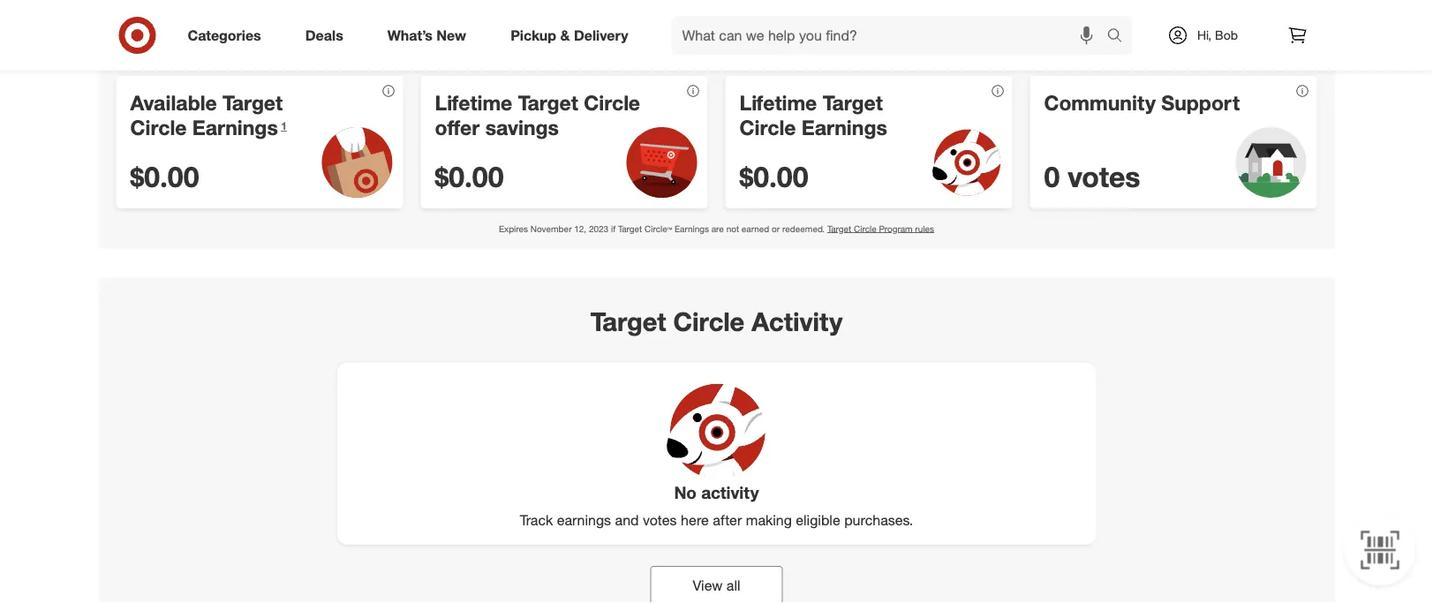 Task type: describe. For each thing, give the bounding box(es) containing it.
view all
[[693, 577, 741, 594]]

if
[[611, 223, 616, 234]]

activity
[[702, 483, 759, 503]]

after
[[713, 512, 742, 529]]

$0.00 for lifetime target circle earnings
[[740, 159, 809, 194]]

search button
[[1099, 16, 1142, 58]]

0 horizontal spatial circle
[[674, 306, 745, 337]]

earned
[[742, 223, 770, 234]]

categories link
[[173, 16, 283, 55]]

expires
[[499, 223, 528, 234]]

program
[[879, 223, 913, 234]]

1 horizontal spatial circle
[[854, 223, 877, 234]]

redeemed.
[[783, 223, 825, 234]]

search
[[1099, 28, 1142, 46]]

delivery
[[574, 27, 629, 44]]

available target
[[130, 90, 283, 115]]

community
[[1045, 90, 1156, 115]]

all
[[727, 577, 741, 594]]

target circle activity
[[591, 306, 843, 337]]

what's new link
[[373, 16, 489, 55]]

lifetime target circle
[[435, 90, 641, 115]]

0 horizontal spatial votes
[[643, 512, 677, 529]]

purchases.
[[845, 512, 914, 529]]

november
[[531, 223, 572, 234]]

view
[[693, 577, 723, 594]]

lifetime target circle offer savings
[[435, 90, 641, 140]]

earnings
[[675, 223, 709, 234]]

rules
[[916, 223, 935, 234]]

what's
[[388, 27, 433, 44]]

making
[[746, 512, 792, 529]]

&
[[561, 27, 570, 44]]

circle™
[[645, 223, 672, 234]]

activity
[[752, 306, 843, 337]]

expires november 12, 2023 if target circle™ earnings are not earned or redeemed. target circle program rules
[[499, 223, 935, 234]]

deals link
[[290, 16, 366, 55]]

circle earnings for available target
[[130, 115, 278, 140]]

or
[[772, 223, 780, 234]]

eligible
[[796, 512, 841, 529]]

pickup
[[511, 27, 557, 44]]

earnings
[[557, 512, 611, 529]]

1 link
[[281, 119, 287, 133]]

here
[[681, 512, 709, 529]]

not
[[727, 223, 739, 234]]

available target circle earnings 1
[[130, 90, 287, 140]]



Task type: locate. For each thing, give the bounding box(es) containing it.
are
[[712, 223, 724, 234]]

hi, bob
[[1198, 27, 1239, 43]]

0 vertical spatial votes
[[1068, 159, 1141, 194]]

circle
[[854, 223, 877, 234], [674, 306, 745, 337]]

support
[[1162, 90, 1240, 115]]

no
[[674, 483, 697, 503]]

1 vertical spatial votes
[[643, 512, 677, 529]]

offer savings
[[435, 115, 559, 140]]

deals
[[305, 27, 343, 44]]

1 horizontal spatial votes
[[1068, 159, 1141, 194]]

track earnings and votes here after making eligible purchases.
[[520, 512, 914, 529]]

lifetime target circle earnings
[[740, 90, 888, 140]]

2 horizontal spatial $0.00
[[740, 159, 809, 194]]

circle earnings down 'lifetime target'
[[740, 115, 888, 140]]

12,
[[574, 223, 587, 234]]

votes
[[1068, 159, 1141, 194], [643, 512, 677, 529]]

votes right and
[[643, 512, 677, 529]]

no activity
[[674, 483, 759, 503]]

target circle program rules link
[[828, 223, 935, 234]]

1 horizontal spatial $0.00
[[435, 159, 504, 194]]

0 vertical spatial circle
[[854, 223, 877, 234]]

circle earnings
[[130, 115, 278, 140], [740, 115, 888, 140]]

track
[[520, 512, 553, 529]]

2 $0.00 from the left
[[435, 159, 504, 194]]

circle left activity
[[674, 306, 745, 337]]

$0.00 down available target circle earnings 1 at the top left of the page
[[130, 159, 199, 194]]

$0.00
[[130, 159, 199, 194], [435, 159, 504, 194], [740, 159, 809, 194]]

pickup & delivery
[[511, 27, 629, 44]]

new
[[437, 27, 467, 44]]

circle earnings inside available target circle earnings 1
[[130, 115, 278, 140]]

1 vertical spatial circle
[[674, 306, 745, 337]]

circle earnings for lifetime target
[[740, 115, 888, 140]]

What can we help you find? suggestions appear below search field
[[672, 16, 1112, 55]]

circle earnings down the available target
[[130, 115, 278, 140]]

target
[[618, 223, 642, 234], [828, 223, 852, 234], [591, 306, 667, 337]]

3 $0.00 from the left
[[740, 159, 809, 194]]

2 circle earnings from the left
[[740, 115, 888, 140]]

0 horizontal spatial circle earnings
[[130, 115, 278, 140]]

2023
[[589, 223, 609, 234]]

community support
[[1045, 90, 1240, 115]]

1 circle earnings from the left
[[130, 115, 278, 140]]

$0.00 for lifetime target circle offer savings
[[435, 159, 504, 194]]

and
[[615, 512, 639, 529]]

$0.00 down offer savings
[[435, 159, 504, 194]]

1 horizontal spatial circle earnings
[[740, 115, 888, 140]]

lifetime target
[[740, 90, 883, 115]]

0 votes
[[1045, 159, 1141, 194]]

bob
[[1216, 27, 1239, 43]]

circle left program
[[854, 223, 877, 234]]

$0.00 up or
[[740, 159, 809, 194]]

0 horizontal spatial $0.00
[[130, 159, 199, 194]]

view all button
[[651, 566, 783, 603]]

pickup & delivery link
[[496, 16, 651, 55]]

votes right 0
[[1068, 159, 1141, 194]]

0
[[1045, 159, 1060, 194]]

view all link
[[651, 566, 783, 603]]

categories
[[188, 27, 261, 44]]

hi,
[[1198, 27, 1212, 43]]

1
[[281, 119, 287, 133]]

what's new
[[388, 27, 467, 44]]

1 $0.00 from the left
[[130, 159, 199, 194]]



Task type: vqa. For each thing, say whether or not it's contained in the screenshot.
3rd inches from the left
no



